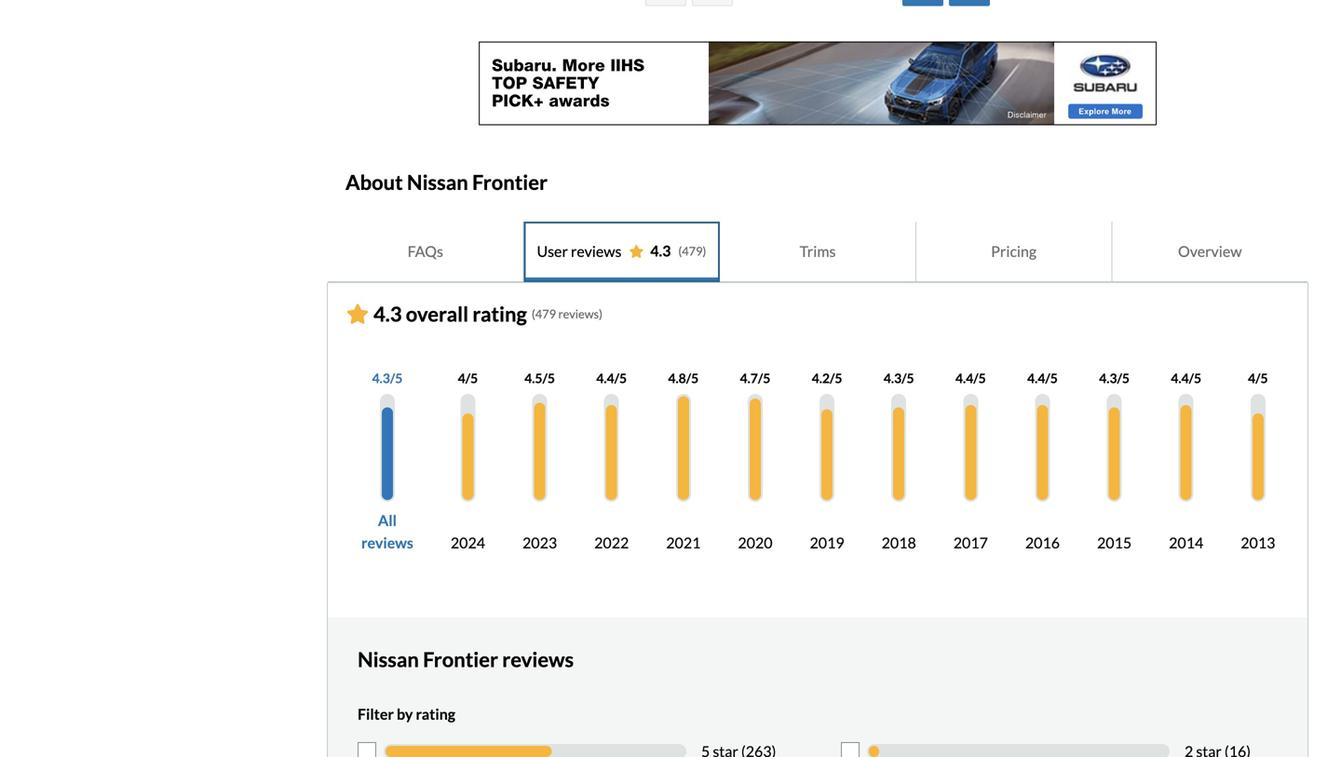 Task type: locate. For each thing, give the bounding box(es) containing it.
trims
[[800, 242, 836, 260]]

4.3 for 2018
[[884, 371, 902, 386]]

tab list inside about nissan frontier element
[[327, 221, 1309, 283]]

frontier up filter by rating
[[423, 648, 498, 672]]

1 4.4 from the left
[[596, 371, 615, 386]]

4 / from the left
[[615, 371, 620, 386]]

4.3 ( 479 )
[[651, 242, 707, 260]]

3 4.3 / 5 from the left
[[1099, 371, 1130, 386]]

/ for 2021
[[686, 371, 691, 386]]

3 4.4 from the left
[[1028, 371, 1046, 386]]

12 / from the left
[[1189, 371, 1194, 386]]

star image left overall
[[347, 304, 369, 324]]

3 / from the left
[[543, 371, 548, 386]]

all reviews
[[361, 512, 414, 552]]

1 vertical spatial reviews
[[361, 534, 414, 552]]

7 / from the left
[[830, 371, 835, 386]]

5
[[395, 371, 403, 386], [471, 371, 478, 386], [548, 371, 555, 386], [620, 371, 627, 386], [691, 371, 699, 386], [763, 371, 771, 386], [835, 371, 843, 386], [907, 371, 915, 386], [979, 371, 986, 386], [1051, 371, 1058, 386], [1123, 371, 1130, 386], [1194, 371, 1202, 386], [1261, 371, 1269, 386]]

star image inside tab list
[[629, 245, 644, 258]]

rating left the (479
[[473, 302, 527, 326]]

4 4.4 / 5 from the left
[[1171, 371, 1202, 386]]

2 / from the left
[[466, 371, 471, 386]]

4.8 / 5
[[668, 371, 699, 386]]

menu bar inside about nissan frontier element
[[347, 356, 1291, 569]]

4.3
[[651, 242, 671, 260], [374, 302, 402, 326], [372, 371, 390, 386], [884, 371, 902, 386], [1099, 371, 1118, 386]]

2 5 from the left
[[471, 371, 478, 386]]

4.2
[[812, 371, 830, 386]]

3 5 from the left
[[548, 371, 555, 386]]

1 4 / 5 from the left
[[458, 371, 478, 386]]

4.4 for 2022
[[596, 371, 615, 386]]

reviews for user
[[571, 242, 622, 260]]

reviews)
[[559, 307, 603, 321]]

1 4 from the left
[[458, 371, 466, 386]]

1 horizontal spatial 4 / 5
[[1248, 371, 1269, 386]]

4.4 for 2017
[[956, 371, 974, 386]]

1 / from the left
[[390, 371, 395, 386]]

0 horizontal spatial star image
[[347, 304, 369, 324]]

5 for 2024
[[471, 371, 478, 386]]

by
[[397, 705, 413, 723]]

4.5
[[525, 371, 543, 386]]

2024
[[451, 534, 485, 552]]

4 5 from the left
[[620, 371, 627, 386]]

4.4 / 5
[[596, 371, 627, 386], [956, 371, 986, 386], [1028, 371, 1058, 386], [1171, 371, 1202, 386]]

5 for all reviews
[[395, 371, 403, 386]]

11 / from the left
[[1118, 371, 1123, 386]]

2019
[[810, 534, 845, 552]]

4.4 / 5 for 2022
[[596, 371, 627, 386]]

nissan
[[407, 170, 468, 194], [358, 648, 419, 672]]

6 5 from the left
[[763, 371, 771, 386]]

1 horizontal spatial star image
[[629, 245, 644, 258]]

/ for 2014
[[1189, 371, 1194, 386]]

7 5 from the left
[[835, 371, 843, 386]]

4.7
[[740, 371, 758, 386]]

star image for 4.3
[[629, 245, 644, 258]]

4.3 / 5 for all reviews
[[372, 371, 403, 386]]

2 4.3 / 5 from the left
[[884, 371, 915, 386]]

pricing tab
[[917, 222, 1113, 282]]

2 4 / 5 from the left
[[1248, 371, 1269, 386]]

)
[[703, 244, 707, 258]]

menu bar containing all reviews
[[347, 356, 1291, 569]]

5 / from the left
[[686, 371, 691, 386]]

overall
[[406, 302, 469, 326]]

2 4.4 / 5 from the left
[[956, 371, 986, 386]]

10 5 from the left
[[1051, 371, 1058, 386]]

8 5 from the left
[[907, 371, 915, 386]]

rating right by at the left bottom of page
[[416, 705, 456, 723]]

rating
[[473, 302, 527, 326], [416, 705, 456, 723]]

11 5 from the left
[[1123, 371, 1130, 386]]

1 vertical spatial star image
[[347, 304, 369, 324]]

5 5 from the left
[[691, 371, 699, 386]]

9 5 from the left
[[979, 371, 986, 386]]

frontier
[[472, 170, 548, 194], [423, 648, 498, 672]]

4 4.4 from the left
[[1171, 371, 1189, 386]]

nissan right about
[[407, 170, 468, 194]]

/
[[390, 371, 395, 386], [466, 371, 471, 386], [543, 371, 548, 386], [615, 371, 620, 386], [686, 371, 691, 386], [758, 371, 763, 386], [830, 371, 835, 386], [902, 371, 907, 386], [974, 371, 979, 386], [1046, 371, 1051, 386], [1118, 371, 1123, 386], [1189, 371, 1194, 386], [1256, 371, 1261, 386]]

0 horizontal spatial 4
[[458, 371, 466, 386]]

0 horizontal spatial 4.3 / 5
[[372, 371, 403, 386]]

4.5 / 5
[[525, 371, 555, 386]]

0 vertical spatial nissan
[[407, 170, 468, 194]]

1 horizontal spatial rating
[[473, 302, 527, 326]]

1 horizontal spatial 4.3 / 5
[[884, 371, 915, 386]]

4 / 5
[[458, 371, 478, 386], [1248, 371, 1269, 386]]

4
[[458, 371, 466, 386], [1248, 371, 1256, 386]]

reviews for all
[[361, 534, 414, 552]]

(479
[[532, 307, 556, 321]]

0 vertical spatial reviews
[[571, 242, 622, 260]]

0 horizontal spatial rating
[[416, 705, 456, 723]]

0 vertical spatial rating
[[473, 302, 527, 326]]

1 vertical spatial rating
[[416, 705, 456, 723]]

8 / from the left
[[902, 371, 907, 386]]

4.3 / 5 for 2018
[[884, 371, 915, 386]]

trims tab
[[720, 222, 917, 282]]

frontier up "user"
[[472, 170, 548, 194]]

6 / from the left
[[758, 371, 763, 386]]

1 4.3 / 5 from the left
[[372, 371, 403, 386]]

tab list
[[327, 221, 1309, 283]]

tab list containing 4.3
[[327, 221, 1309, 283]]

nissan up filter
[[358, 648, 419, 672]]

1 4.4 / 5 from the left
[[596, 371, 627, 386]]

10 / from the left
[[1046, 371, 1051, 386]]

0 vertical spatial star image
[[629, 245, 644, 258]]

2 horizontal spatial 4.3 / 5
[[1099, 371, 1130, 386]]

/ for 2020
[[758, 371, 763, 386]]

4.4 / 5 for 2016
[[1028, 371, 1058, 386]]

5 for 2013
[[1261, 371, 1269, 386]]

/ for all reviews
[[390, 371, 395, 386]]

1 5 from the left
[[395, 371, 403, 386]]

13 5 from the left
[[1261, 371, 1269, 386]]

reviews
[[571, 242, 622, 260], [361, 534, 414, 552], [502, 648, 574, 672]]

4.3 / 5
[[372, 371, 403, 386], [884, 371, 915, 386], [1099, 371, 1130, 386]]

4.4
[[596, 371, 615, 386], [956, 371, 974, 386], [1028, 371, 1046, 386], [1171, 371, 1189, 386]]

1 vertical spatial nissan
[[358, 648, 419, 672]]

2 4 from the left
[[1248, 371, 1256, 386]]

faqs
[[408, 242, 443, 260]]

advertisement region
[[479, 41, 1157, 125]]

star image
[[629, 245, 644, 258], [347, 304, 369, 324]]

4.4 / 5 for 2017
[[956, 371, 986, 386]]

about
[[346, 170, 403, 194]]

user
[[537, 242, 568, 260]]

4.3 inside tab list
[[651, 242, 671, 260]]

2023
[[523, 534, 557, 552]]

1 horizontal spatial 4
[[1248, 371, 1256, 386]]

2 4.4 from the left
[[956, 371, 974, 386]]

5 for 2018
[[907, 371, 915, 386]]

9 / from the left
[[974, 371, 979, 386]]

12 5 from the left
[[1194, 371, 1202, 386]]

0 horizontal spatial 4 / 5
[[458, 371, 478, 386]]

star image left 4.3 ( 479 )
[[629, 245, 644, 258]]

3 4.4 / 5 from the left
[[1028, 371, 1058, 386]]

menu bar
[[347, 356, 1291, 569]]

user reviews
[[537, 242, 622, 260]]

5 for 2014
[[1194, 371, 1202, 386]]

nissan frontier reviews
[[358, 648, 574, 672]]

13 / from the left
[[1256, 371, 1261, 386]]



Task type: describe. For each thing, give the bounding box(es) containing it.
/ for 2019
[[830, 371, 835, 386]]

star image for 4.3 overall rating
[[347, 304, 369, 324]]

/ for 2018
[[902, 371, 907, 386]]

2014
[[1169, 534, 1204, 552]]

4 for 2024
[[458, 371, 466, 386]]

overview
[[1179, 242, 1242, 260]]

4.3 / 5 for 2015
[[1099, 371, 1130, 386]]

2 vertical spatial reviews
[[502, 648, 574, 672]]

/ for 2024
[[466, 371, 471, 386]]

/ for 2016
[[1046, 371, 1051, 386]]

5 for 2016
[[1051, 371, 1058, 386]]

4.2 / 5
[[812, 371, 843, 386]]

2022
[[595, 534, 629, 552]]

5 for 2020
[[763, 371, 771, 386]]

rating for by
[[416, 705, 456, 723]]

5 for 2015
[[1123, 371, 1130, 386]]

(
[[679, 244, 682, 258]]

faqs tab
[[328, 222, 524, 282]]

/ for 2015
[[1118, 371, 1123, 386]]

5 for 2023
[[548, 371, 555, 386]]

/ for 2022
[[615, 371, 620, 386]]

5 for 2017
[[979, 371, 986, 386]]

2020
[[738, 534, 773, 552]]

5 for 2019
[[835, 371, 843, 386]]

pricing
[[991, 242, 1037, 260]]

4.7 / 5
[[740, 371, 771, 386]]

4 / 5 for 2024
[[458, 371, 478, 386]]

4 / 5 for 2013
[[1248, 371, 1269, 386]]

overview tab
[[1113, 222, 1308, 282]]

0 vertical spatial frontier
[[472, 170, 548, 194]]

/ for 2013
[[1256, 371, 1261, 386]]

4.3 overall rating (479 reviews)
[[374, 302, 603, 326]]

4.3 for 2015
[[1099, 371, 1118, 386]]

filter
[[358, 705, 394, 723]]

4 for 2013
[[1248, 371, 1256, 386]]

2015
[[1098, 534, 1132, 552]]

/ for 2023
[[543, 371, 548, 386]]

2017
[[954, 534, 988, 552]]

filter by rating
[[358, 705, 456, 723]]

4.3 for all reviews
[[372, 371, 390, 386]]

4.4 for 2016
[[1028, 371, 1046, 386]]

all
[[378, 512, 397, 530]]

rating for overall
[[473, 302, 527, 326]]

2013
[[1241, 534, 1276, 552]]

2018
[[882, 534, 917, 552]]

5 for 2022
[[620, 371, 627, 386]]

1 vertical spatial frontier
[[423, 648, 498, 672]]

4.4 / 5 for 2014
[[1171, 371, 1202, 386]]

2021
[[666, 534, 701, 552]]

4.8
[[668, 371, 686, 386]]

about nissan frontier
[[346, 170, 548, 194]]

479
[[682, 244, 703, 258]]

2016
[[1026, 534, 1060, 552]]

/ for 2017
[[974, 371, 979, 386]]

4.4 for 2014
[[1171, 371, 1189, 386]]

about nissan frontier element
[[308, 133, 1328, 757]]

5 for 2021
[[691, 371, 699, 386]]



Task type: vqa. For each thing, say whether or not it's contained in the screenshot.
/
yes



